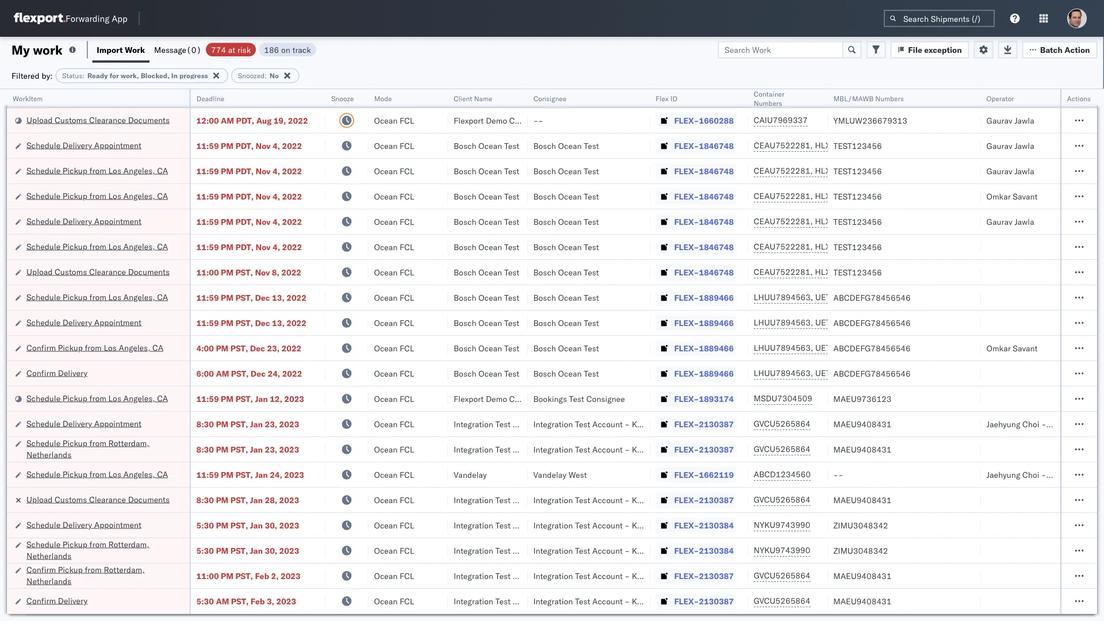 Task type: locate. For each thing, give the bounding box(es) containing it.
blocked,
[[141, 71, 170, 80]]

numbers up ymluw236679313
[[875, 94, 904, 103]]

netherlands inside "confirm pickup from rotterdam, netherlands"
[[26, 576, 71, 586]]

1 vandelay from the left
[[454, 470, 487, 480]]

5 11:59 from the top
[[196, 242, 219, 252]]

0 vertical spatial schedule pickup from rotterdam, netherlands link
[[26, 437, 175, 460]]

client name button
[[448, 91, 516, 103]]

19 flex- from the top
[[674, 571, 699, 581]]

11:00 pm pst, nov 8, 2022
[[196, 267, 301, 277]]

from for second schedule pickup from los angeles, ca link from the top
[[89, 191, 106, 201]]

feb left 3,
[[251, 596, 265, 606]]

11:59 pm pst, dec 13, 2022 down 11:00 pm pst, nov 8, 2022
[[196, 292, 307, 303]]

schedule delivery appointment button for 8:30 pm pst, jan 23, 2023
[[26, 418, 141, 431]]

flex-2130384 for schedule delivery appointment
[[674, 520, 734, 530]]

24, up 28,
[[270, 470, 282, 480]]

0 vertical spatial confirm delivery link
[[26, 367, 87, 379]]

1 vertical spatial savant
[[1013, 343, 1038, 353]]

am right 12:00
[[221, 115, 234, 125]]

23, for schedule delivery appointment
[[265, 419, 277, 429]]

2022 for first schedule delivery appointment link from the top of the page
[[282, 141, 302, 151]]

2 demo from the top
[[486, 394, 507, 404]]

0 vertical spatial 11:59 pm pst, dec 13, 2022
[[196, 292, 307, 303]]

confirm delivery for first confirm delivery link from the bottom
[[26, 596, 87, 606]]

2 vertical spatial 5:30
[[196, 596, 214, 606]]

flex id
[[656, 94, 678, 103]]

2 vertical spatial 23,
[[265, 444, 277, 454]]

import work button
[[92, 37, 150, 63]]

1 horizontal spatial --
[[834, 470, 844, 480]]

8:30 down the 6:00
[[196, 419, 214, 429]]

ceau7522281,
[[754, 140, 813, 150], [754, 166, 813, 176], [754, 191, 813, 201], [754, 216, 813, 226], [754, 242, 813, 252], [754, 267, 813, 277]]

0 vertical spatial 2130384
[[699, 520, 734, 530]]

dec for confirm delivery
[[251, 368, 266, 378]]

2130384 for schedule delivery appointment
[[699, 520, 734, 530]]

schedule delivery appointment button for 11:59 pm pdt, nov 4, 2022
[[26, 215, 141, 228]]

11 ocean fcl from the top
[[374, 368, 414, 378]]

gvcu5265864 for schedule pickup from rotterdam, netherlands
[[754, 444, 811, 454]]

5 4, from the top
[[273, 242, 280, 252]]

am down 11:00 pm pst, feb 2, 2023
[[216, 596, 229, 606]]

integration for schedule delivery appointment button for 8:30 pm pst, jan 23, 2023
[[533, 419, 573, 429]]

jan left "12,"
[[255, 394, 268, 404]]

schedule delivery appointment link for 11:59 pm pdt, nov 4, 2022
[[26, 215, 141, 227]]

confirm delivery button down "confirm pickup from rotterdam, netherlands"
[[26, 595, 87, 608]]

upload
[[26, 115, 53, 125], [26, 267, 53, 277], [26, 494, 53, 504]]

2130384 for schedule pickup from rotterdam, netherlands
[[699, 546, 734, 556]]

9 schedule from the top
[[26, 418, 60, 429]]

2 gaurav from the top
[[987, 141, 1013, 151]]

1 vertical spatial am
[[216, 368, 229, 378]]

0 vertical spatial 11:00
[[196, 267, 219, 277]]

jan up 28,
[[255, 470, 268, 480]]

appointment
[[94, 140, 141, 150], [94, 216, 141, 226], [94, 317, 141, 327], [94, 418, 141, 429], [94, 520, 141, 530]]

hlxu8034992 for first schedule delivery appointment link from the top of the page
[[876, 140, 932, 150]]

1 vertical spatial upload customs clearance documents
[[26, 267, 170, 277]]

flex-2130387 for confirm delivery
[[674, 596, 734, 606]]

resize handle column header
[[176, 89, 190, 621], [312, 89, 325, 621], [355, 89, 368, 621], [434, 89, 448, 621], [514, 89, 528, 621], [636, 89, 650, 621], [734, 89, 748, 621], [814, 89, 828, 621], [967, 89, 981, 621], [1047, 89, 1061, 621], [1084, 89, 1097, 621]]

0 vertical spatial zimu3048342
[[834, 520, 888, 530]]

risk
[[237, 45, 251, 55]]

5:30 pm pst, jan 30, 2023 up 11:00 pm pst, feb 2, 2023
[[196, 546, 299, 556]]

2 flex- from the top
[[674, 141, 699, 151]]

bookings test consignee
[[533, 394, 625, 404]]

12 ocean fcl from the top
[[374, 394, 414, 404]]

1 vertical spatial schedule pickup from rotterdam, netherlands link
[[26, 539, 175, 562]]

work
[[33, 42, 63, 58]]

13, up '4:00 pm pst, dec 23, 2022'
[[272, 318, 285, 328]]

0 vertical spatial demo
[[486, 115, 507, 125]]

0 vertical spatial 5:30
[[196, 520, 214, 530]]

1 vertical spatial upload customs clearance documents link
[[26, 266, 170, 278]]

lhuu7894563, uetu5238478 for confirm delivery
[[754, 368, 871, 378]]

pst, up '4:00 pm pst, dec 23, 2022'
[[235, 318, 253, 328]]

numbers
[[875, 94, 904, 103], [754, 99, 782, 107]]

dec up 6:00 am pst, dec 24, 2022
[[250, 343, 265, 353]]

savant for ceau7522281, hlxu6269489, hlxu8034992
[[1013, 191, 1038, 201]]

ceau7522281, hlxu6269489, hlxu8034992 for 4th schedule pickup from los angeles, ca link from the bottom of the page
[[754, 242, 932, 252]]

demo for -
[[486, 115, 507, 125]]

11:00
[[196, 267, 219, 277], [196, 571, 219, 581]]

0 vertical spatial upload customs clearance documents
[[26, 115, 170, 125]]

1 vertical spatial 8:30
[[196, 444, 214, 454]]

1893174
[[699, 394, 734, 404]]

from for fourth schedule pickup from los angeles, ca link from the top of the page
[[89, 292, 106, 302]]

track
[[292, 45, 311, 55]]

2 vertical spatial documents
[[128, 494, 170, 504]]

1 gaurav from the top
[[987, 115, 1013, 125]]

schedule delivery appointment for 11:59 pm pst, dec 13, 2022
[[26, 317, 141, 327]]

0 vertical spatial upload
[[26, 115, 53, 125]]

23, down "12,"
[[265, 419, 277, 429]]

-- down consignee button
[[533, 115, 543, 125]]

los for first 'schedule pickup from los angeles, ca' button
[[108, 165, 121, 175]]

1 vertical spatial demo
[[486, 394, 507, 404]]

schedule for schedule delivery appointment link associated with 8:30 pm pst, jan 23, 2023
[[26, 418, 60, 429]]

2 maeu9408431 from the top
[[834, 444, 892, 454]]

savant for lhuu7894563, uetu5238478
[[1013, 343, 1038, 353]]

: left no
[[265, 71, 267, 80]]

flex-1893174 button
[[656, 391, 736, 407], [656, 391, 736, 407]]

2022 for second schedule pickup from los angeles, ca link from the top
[[282, 191, 302, 201]]

3 flex-1846748 from the top
[[674, 191, 734, 201]]

in
[[171, 71, 178, 80]]

numbers down container
[[754, 99, 782, 107]]

4 integration test account - karl lagerfeld from the top
[[533, 520, 683, 530]]

vandelay
[[454, 470, 487, 480], [533, 470, 567, 480]]

0 vertical spatial flexport
[[454, 115, 484, 125]]

confirm delivery link down the confirm pickup from los angeles, ca button
[[26, 367, 87, 379]]

1 vertical spatial 24,
[[270, 470, 282, 480]]

schedule for schedule pickup from rotterdam, netherlands "link" for 8:30
[[26, 438, 60, 448]]

3 gaurav from the top
[[987, 166, 1013, 176]]

1 vertical spatial clearance
[[89, 267, 126, 277]]

11:59 pm pdt, nov 4, 2022
[[196, 141, 302, 151], [196, 166, 302, 176], [196, 191, 302, 201], [196, 217, 302, 227], [196, 242, 302, 252]]

schedule pickup from rotterdam, netherlands for 8:30 pm pst, jan 23, 2023
[[26, 438, 149, 460]]

2 vertical spatial customs
[[55, 494, 87, 504]]

am right the 6:00
[[216, 368, 229, 378]]

9 ocean fcl from the top
[[374, 318, 414, 328]]

0 horizontal spatial vandelay
[[454, 470, 487, 480]]

2 vertical spatial upload customs clearance documents
[[26, 494, 170, 504]]

2023
[[284, 394, 304, 404], [279, 419, 299, 429], [279, 444, 299, 454], [284, 470, 304, 480], [279, 495, 299, 505], [279, 520, 299, 530], [279, 546, 299, 556], [281, 571, 301, 581], [276, 596, 296, 606]]

aug
[[256, 115, 272, 125]]

30, for schedule pickup from rotterdam, netherlands
[[265, 546, 277, 556]]

delivery for 11:59 pm pst, dec 13, 2022
[[63, 317, 92, 327]]

2023 right 2,
[[281, 571, 301, 581]]

13, down 8,
[[272, 292, 285, 303]]

4 schedule pickup from los angeles, ca button from the top
[[26, 291, 168, 304]]

5 flex-2130387 from the top
[[674, 596, 734, 606]]

7 11:59 from the top
[[196, 318, 219, 328]]

confirm inside "confirm pickup from rotterdam, netherlands"
[[26, 565, 56, 575]]

confirm delivery link down "confirm pickup from rotterdam, netherlands"
[[26, 595, 87, 607]]

5:30 pm pst, jan 30, 2023 down 8:30 pm pst, jan 28, 2023
[[196, 520, 299, 530]]

1 vertical spatial upload
[[26, 267, 53, 277]]

0 vertical spatial 24,
[[268, 368, 280, 378]]

jan
[[255, 394, 268, 404], [250, 419, 263, 429], [250, 444, 263, 454], [255, 470, 268, 480], [250, 495, 263, 505], [250, 520, 263, 530], [250, 546, 263, 556]]

1 vertical spatial --
[[834, 470, 844, 480]]

0 vertical spatial --
[[533, 115, 543, 125]]

1 vertical spatial 11:59 pm pst, dec 13, 2022
[[196, 318, 307, 328]]

delivery
[[63, 140, 92, 150], [63, 216, 92, 226], [63, 317, 92, 327], [58, 368, 87, 378], [63, 418, 92, 429], [63, 520, 92, 530], [58, 596, 87, 606]]

feb
[[255, 571, 269, 581], [251, 596, 265, 606]]

3 resize handle column header from the left
[[355, 89, 368, 621]]

1 confirm delivery button from the top
[[26, 367, 87, 380]]

pickup for first 'schedule pickup from los angeles, ca' button
[[63, 165, 87, 175]]

jan down 8:30 pm pst, jan 28, 2023
[[250, 520, 263, 530]]

7 flex- from the top
[[674, 267, 699, 277]]

6 hlxu8034992 from the top
[[876, 267, 932, 277]]

2 30, from the top
[[265, 546, 277, 556]]

lhuu7894563, for schedule pickup from los angeles, ca
[[754, 292, 813, 302]]

ocean
[[374, 115, 398, 125], [374, 141, 398, 151], [479, 141, 502, 151], [558, 141, 582, 151], [374, 166, 398, 176], [479, 166, 502, 176], [558, 166, 582, 176], [374, 191, 398, 201], [479, 191, 502, 201], [558, 191, 582, 201], [374, 217, 398, 227], [479, 217, 502, 227], [558, 217, 582, 227], [374, 242, 398, 252], [479, 242, 502, 252], [558, 242, 582, 252], [374, 267, 398, 277], [479, 267, 502, 277], [558, 267, 582, 277], [374, 292, 398, 303], [479, 292, 502, 303], [558, 292, 582, 303], [374, 318, 398, 328], [479, 318, 502, 328], [558, 318, 582, 328], [374, 343, 398, 353], [479, 343, 502, 353], [558, 343, 582, 353], [374, 368, 398, 378], [479, 368, 502, 378], [558, 368, 582, 378], [374, 394, 398, 404], [374, 419, 398, 429], [374, 444, 398, 454], [374, 470, 398, 480], [374, 495, 398, 505], [374, 520, 398, 530], [374, 546, 398, 556], [374, 571, 398, 581], [374, 596, 398, 606]]

1 horizontal spatial vandelay
[[533, 470, 567, 480]]

6 karl from the top
[[632, 571, 647, 581]]

4 flex-1846748 from the top
[[674, 217, 734, 227]]

feb left 2,
[[255, 571, 269, 581]]

1 lagerfeld from the top
[[649, 419, 683, 429]]

1 ceau7522281, from the top
[[754, 140, 813, 150]]

schedule for 5th schedule pickup from los angeles, ca link from the top of the page
[[26, 393, 60, 403]]

0 vertical spatial flex-2130384
[[674, 520, 734, 530]]

workitem
[[13, 94, 43, 103]]

6 schedule pickup from los angeles, ca from the top
[[26, 469, 168, 479]]

ceau7522281, hlxu6269489, hlxu8034992 for upload customs clearance documents link corresponding to 11:00 pm pst, nov 8, 2022
[[754, 267, 932, 277]]

2 : from the left
[[265, 71, 267, 80]]

forwarding
[[66, 13, 109, 24]]

omkar savant for ceau7522281, hlxu6269489, hlxu8034992
[[987, 191, 1038, 201]]

5 schedule pickup from los angeles, ca from the top
[[26, 393, 168, 403]]

4 integration from the top
[[533, 520, 573, 530]]

13,
[[272, 292, 285, 303], [272, 318, 285, 328]]

1 vertical spatial schedule pickup from rotterdam, netherlands button
[[26, 539, 175, 563]]

integration test account - karl lagerfeld
[[533, 419, 683, 429], [533, 444, 683, 454], [533, 495, 683, 505], [533, 520, 683, 530], [533, 546, 683, 556], [533, 571, 683, 581], [533, 596, 683, 606]]

0 vertical spatial 8:30 pm pst, jan 23, 2023
[[196, 419, 299, 429]]

pst, down 11:00 pm pst, nov 8, 2022
[[235, 292, 253, 303]]

schedule pickup from los angeles, ca
[[26, 165, 168, 175], [26, 191, 168, 201], [26, 241, 168, 251], [26, 292, 168, 302], [26, 393, 168, 403], [26, 469, 168, 479]]

5:30 up 11:00 pm pst, feb 2, 2023
[[196, 546, 214, 556]]

11 resize handle column header from the left
[[1084, 89, 1097, 621]]

jaehyung
[[987, 419, 1021, 429]]

1 horizontal spatial numbers
[[875, 94, 904, 103]]

flexport demo consignee for -
[[454, 115, 548, 125]]

from inside "confirm pickup from rotterdam, netherlands"
[[85, 565, 102, 575]]

rotterdam, for 8:30 pm pst, jan 23, 2023
[[108, 438, 149, 448]]

1 vertical spatial upload customs clearance documents button
[[26, 266, 170, 279]]

7 karl from the top
[[632, 596, 647, 606]]

4 schedule delivery appointment button from the top
[[26, 418, 141, 431]]

0 vertical spatial am
[[221, 115, 234, 125]]

rotterdam, for 11:00 pm pst, feb 2, 2023
[[104, 565, 145, 575]]

abcdefg78456546 for schedule pickup from los angeles, ca
[[834, 292, 911, 303]]

23, up 6:00 am pst, dec 24, 2022
[[267, 343, 280, 353]]

1 vertical spatial omkar
[[987, 343, 1011, 353]]

schedule delivery appointment
[[26, 140, 141, 150], [26, 216, 141, 226], [26, 317, 141, 327], [26, 418, 141, 429], [26, 520, 141, 530]]

netherlands for 8:30
[[26, 449, 71, 460]]

confirm inside 'confirm pickup from los angeles, ca' link
[[26, 343, 56, 353]]

20 flex- from the top
[[674, 596, 699, 606]]

1 vertical spatial omkar savant
[[987, 343, 1038, 353]]

8:30 pm pst, jan 23, 2023 up 11:59 pm pst, jan 24, 2023
[[196, 444, 299, 454]]

lhuu7894563, uetu5238478 for schedule pickup from los angeles, ca
[[754, 292, 871, 302]]

resize handle column header for mode
[[434, 89, 448, 621]]

0 horizontal spatial numbers
[[754, 99, 782, 107]]

bosch ocean test
[[454, 141, 520, 151], [533, 141, 599, 151], [454, 166, 520, 176], [533, 166, 599, 176], [454, 191, 520, 201], [533, 191, 599, 201], [454, 217, 520, 227], [533, 217, 599, 227], [454, 242, 520, 252], [533, 242, 599, 252], [454, 267, 520, 277], [533, 267, 599, 277], [454, 292, 520, 303], [533, 292, 599, 303], [454, 318, 520, 328], [533, 318, 599, 328], [454, 343, 520, 353], [533, 343, 599, 353], [454, 368, 520, 378], [533, 368, 599, 378]]

1846748
[[699, 141, 734, 151], [699, 166, 734, 176], [699, 191, 734, 201], [699, 217, 734, 227], [699, 242, 734, 252], [699, 267, 734, 277]]

1 clearance from the top
[[89, 115, 126, 125]]

1846748 for sixth schedule pickup from los angeles, ca link from the bottom
[[699, 166, 734, 176]]

2 5:30 from the top
[[196, 546, 214, 556]]

confirm delivery down the confirm pickup from los angeles, ca button
[[26, 368, 87, 378]]

demo down name
[[486, 115, 507, 125]]

confirm pickup from rotterdam, netherlands
[[26, 565, 145, 586]]

0 vertical spatial 8:30
[[196, 419, 214, 429]]

schedule pickup from rotterdam, netherlands button for 5:30 pm pst, jan 30, 2023
[[26, 539, 175, 563]]

774 at risk
[[211, 45, 251, 55]]

5:30 down 11:00 pm pst, feb 2, 2023
[[196, 596, 214, 606]]

10 flex- from the top
[[674, 343, 699, 353]]

1 vertical spatial netherlands
[[26, 551, 71, 561]]

no
[[270, 71, 279, 80]]

6 11:59 from the top
[[196, 292, 219, 303]]

pst, down 6:00 am pst, dec 24, 2022
[[235, 394, 253, 404]]

confirm delivery down "confirm pickup from rotterdam, netherlands"
[[26, 596, 87, 606]]

-
[[533, 115, 538, 125], [538, 115, 543, 125], [625, 419, 630, 429], [1042, 419, 1047, 429], [625, 444, 630, 454], [834, 470, 839, 480], [839, 470, 844, 480], [625, 495, 630, 505], [625, 520, 630, 530], [625, 546, 630, 556], [625, 571, 630, 581], [625, 596, 630, 606]]

confirm
[[26, 343, 56, 353], [26, 368, 56, 378], [26, 565, 56, 575], [26, 596, 56, 606]]

8:30
[[196, 419, 214, 429], [196, 444, 214, 454], [196, 495, 214, 505]]

hlxu8034992 for sixth schedule pickup from los angeles, ca link from the bottom
[[876, 166, 932, 176]]

0 vertical spatial confirm delivery button
[[26, 367, 87, 380]]

forwarding app
[[66, 13, 127, 24]]

resize handle column header for flex id
[[734, 89, 748, 621]]

demo left bookings
[[486, 394, 507, 404]]

3 1889466 from the top
[[699, 343, 734, 353]]

3 8:30 from the top
[[196, 495, 214, 505]]

2130387
[[699, 419, 734, 429], [699, 444, 734, 454], [699, 495, 734, 505], [699, 571, 734, 581], [699, 596, 734, 606]]

0 vertical spatial 30,
[[265, 520, 277, 530]]

3 gaurav jawla from the top
[[987, 166, 1035, 176]]

flex id button
[[650, 91, 737, 103]]

schedule pickup from rotterdam, netherlands
[[26, 438, 149, 460], [26, 539, 149, 561]]

7 lagerfeld from the top
[[649, 596, 683, 606]]

jawla for schedule delivery appointment
[[1015, 141, 1035, 151]]

0 vertical spatial nyku9743990
[[754, 520, 811, 530]]

11:59 pm pst, dec 13, 2022 up '4:00 pm pst, dec 23, 2022'
[[196, 318, 307, 328]]

pst, up 11:59 pm pst, jan 24, 2023
[[231, 444, 248, 454]]

on
[[281, 45, 290, 55]]

flex-1889466 for schedule pickup from los angeles, ca
[[674, 292, 734, 303]]

dec down 11:00 pm pst, nov 8, 2022
[[255, 292, 270, 303]]

flexport for --
[[454, 115, 484, 125]]

2023 right "12,"
[[284, 394, 304, 404]]

5 schedule delivery appointment link from the top
[[26, 519, 141, 531]]

0 vertical spatial omkar savant
[[987, 191, 1038, 201]]

batch action button
[[1022, 41, 1098, 58]]

import
[[97, 45, 123, 55]]

schedule for sixth schedule pickup from los angeles, ca link from the bottom
[[26, 165, 60, 175]]

los inside 'confirm pickup from los angeles, ca' link
[[104, 343, 117, 353]]

6:00
[[196, 368, 214, 378]]

confirm for 'confirm pickup from los angeles, ca' link
[[26, 343, 56, 353]]

confirm delivery button down the confirm pickup from los angeles, ca button
[[26, 367, 87, 380]]

4 lagerfeld from the top
[[649, 520, 683, 530]]

status : ready for work, blocked, in progress
[[62, 71, 208, 80]]

1889466 for confirm delivery
[[699, 368, 734, 378]]

1 vertical spatial zimu3048342
[[834, 546, 888, 556]]

1 vertical spatial 5:30 pm pst, jan 30, 2023
[[196, 546, 299, 556]]

schedule delivery appointment link
[[26, 139, 141, 151], [26, 215, 141, 227], [26, 317, 141, 328], [26, 418, 141, 429], [26, 519, 141, 531]]

status
[[62, 71, 82, 80]]

los for 6th 'schedule pickup from los angeles, ca' button from the top
[[108, 469, 121, 479]]

5:30 for appointment
[[196, 520, 214, 530]]

1 maeu9408431 from the top
[[834, 419, 892, 429]]

0 vertical spatial documents
[[128, 115, 170, 125]]

resize handle column header for container numbers
[[814, 89, 828, 621]]

13 ocean fcl from the top
[[374, 419, 414, 429]]

2 vertical spatial am
[[216, 596, 229, 606]]

2 omkar savant from the top
[[987, 343, 1038, 353]]

flex-1889466 for confirm delivery
[[674, 368, 734, 378]]

nyku9743990 for schedule delivery appointment
[[754, 520, 811, 530]]

from for 'confirm pickup from los angeles, ca' link
[[85, 343, 102, 353]]

1 vertical spatial 8:30 pm pst, jan 23, 2023
[[196, 444, 299, 454]]

5:30
[[196, 520, 214, 530], [196, 546, 214, 556], [196, 596, 214, 606]]

2 flex-2130384 from the top
[[674, 546, 734, 556]]

1662119
[[699, 470, 734, 480]]

1 vertical spatial feb
[[251, 596, 265, 606]]

pst,
[[235, 267, 253, 277], [235, 292, 253, 303], [235, 318, 253, 328], [231, 343, 248, 353], [231, 368, 249, 378], [235, 394, 253, 404], [231, 419, 248, 429], [231, 444, 248, 454], [235, 470, 253, 480], [231, 495, 248, 505], [231, 520, 248, 530], [231, 546, 248, 556], [235, 571, 253, 581], [231, 596, 249, 606]]

flex-1660288 button
[[656, 112, 736, 129], [656, 112, 736, 129]]

1 vertical spatial documents
[[128, 267, 170, 277]]

mbl/mawb numbers
[[834, 94, 904, 103]]

1 vertical spatial confirm delivery link
[[26, 595, 87, 607]]

1 vertical spatial 30,
[[265, 546, 277, 556]]

1 upload customs clearance documents link from the top
[[26, 114, 170, 126]]

1 vertical spatial schedule pickup from rotterdam, netherlands
[[26, 539, 149, 561]]

2023 down "12,"
[[279, 419, 299, 429]]

lhuu7894563, for confirm delivery
[[754, 368, 813, 378]]

gaurav jawla for schedule delivery appointment
[[987, 141, 1035, 151]]

delivery for 5:30 pm pst, jan 30, 2023
[[63, 520, 92, 530]]

1 schedule pickup from los angeles, ca button from the top
[[26, 165, 168, 177]]

1 vertical spatial 23,
[[265, 419, 277, 429]]

0 vertical spatial savant
[[1013, 191, 1038, 201]]

1 netherlands from the top
[[26, 449, 71, 460]]

4 ceau7522281, hlxu6269489, hlxu8034992 from the top
[[754, 216, 932, 226]]

0 vertical spatial upload customs clearance documents button
[[26, 114, 170, 127]]

customs for 12:00 am pdt, aug 19, 2022
[[55, 115, 87, 125]]

0 vertical spatial customs
[[55, 115, 87, 125]]

gaurav
[[987, 115, 1013, 125], [987, 141, 1013, 151], [987, 166, 1013, 176], [987, 217, 1013, 227]]

2022
[[288, 115, 308, 125], [282, 141, 302, 151], [282, 166, 302, 176], [282, 191, 302, 201], [282, 217, 302, 227], [282, 242, 302, 252], [281, 267, 301, 277], [287, 292, 307, 303], [287, 318, 307, 328], [282, 343, 302, 353], [282, 368, 302, 378]]

at
[[228, 45, 235, 55]]

1 vertical spatial confirm delivery button
[[26, 595, 87, 608]]

pst, down 8:30 pm pst, jan 28, 2023
[[231, 520, 248, 530]]

file
[[908, 45, 922, 55]]

2,
[[271, 571, 279, 581]]

message
[[154, 45, 186, 55]]

8 flex- from the top
[[674, 292, 699, 303]]

3 schedule from the top
[[26, 191, 60, 201]]

11:00 pm pst, feb 2, 2023
[[196, 571, 301, 581]]

186 on track
[[264, 45, 311, 55]]

gvcu5265864 for schedule delivery appointment
[[754, 419, 811, 429]]

8:30 pm pst, jan 23, 2023 for schedule delivery appointment
[[196, 419, 299, 429]]

0 vertical spatial upload customs clearance documents link
[[26, 114, 170, 126]]

2023 up 8:30 pm pst, jan 28, 2023
[[284, 470, 304, 480]]

13 fcl from the top
[[400, 419, 414, 429]]

2023 up 11:00 pm pst, feb 2, 2023
[[279, 546, 299, 556]]

my
[[12, 42, 30, 58]]

1 confirm delivery link from the top
[[26, 367, 87, 379]]

0 vertical spatial rotterdam,
[[108, 438, 149, 448]]

8:30 up 11:59 pm pst, jan 24, 2023
[[196, 444, 214, 454]]

exception
[[924, 45, 962, 55]]

1 vertical spatial 13,
[[272, 318, 285, 328]]

4 lhuu7894563, from the top
[[754, 368, 813, 378]]

1 vertical spatial flex-2130384
[[674, 546, 734, 556]]

2 account from the top
[[592, 444, 623, 454]]

1 vertical spatial rotterdam,
[[108, 539, 149, 549]]

1 vertical spatial flexport demo consignee
[[454, 394, 548, 404]]

1 vertical spatial customs
[[55, 267, 87, 277]]

0 horizontal spatial :
[[82, 71, 85, 80]]

5 resize handle column header from the left
[[514, 89, 528, 621]]

jaehyung choi - test origin age
[[987, 419, 1104, 429]]

account for first confirm delivery link from the bottom
[[592, 596, 623, 606]]

2 upload customs clearance documents button from the top
[[26, 266, 170, 279]]

0 vertical spatial netherlands
[[26, 449, 71, 460]]

flexport demo consignee
[[454, 115, 548, 125], [454, 394, 548, 404]]

: left ready
[[82, 71, 85, 80]]

1 1889466 from the top
[[699, 292, 734, 303]]

1 nyku9743990 from the top
[[754, 520, 811, 530]]

23, up 11:59 pm pst, jan 24, 2023
[[265, 444, 277, 454]]

0 vertical spatial flexport demo consignee
[[454, 115, 548, 125]]

0 vertical spatial schedule pickup from rotterdam, netherlands
[[26, 438, 149, 460]]

0 vertical spatial feb
[[255, 571, 269, 581]]

2 vertical spatial rotterdam,
[[104, 565, 145, 575]]

hlxu8034992 for second schedule pickup from los angeles, ca link from the top
[[876, 191, 932, 201]]

6 schedule from the top
[[26, 292, 60, 302]]

6 integration test account - karl lagerfeld from the top
[[533, 571, 683, 581]]

schedule pickup from rotterdam, netherlands button
[[26, 437, 175, 462], [26, 539, 175, 563]]

8 resize handle column header from the left
[[814, 89, 828, 621]]

5:30 down 8:30 pm pst, jan 28, 2023
[[196, 520, 214, 530]]

1 vertical spatial 11:00
[[196, 571, 219, 581]]

1 schedule pickup from los angeles, ca link from the top
[[26, 165, 168, 176]]

2 integration from the top
[[533, 444, 573, 454]]

11:59 pm pst, jan 12, 2023
[[196, 394, 304, 404]]

1889466 for confirm pickup from los angeles, ca
[[699, 343, 734, 353]]

30,
[[265, 520, 277, 530], [265, 546, 277, 556]]

1 vertical spatial 5:30
[[196, 546, 214, 556]]

gaurav for schedule pickup from los angeles, ca
[[987, 166, 1013, 176]]

angeles, inside button
[[119, 343, 150, 353]]

1 demo from the top
[[486, 115, 507, 125]]

8:30 down 11:59 pm pst, jan 24, 2023
[[196, 495, 214, 505]]

2 upload from the top
[[26, 267, 53, 277]]

zimu3048342
[[834, 520, 888, 530], [834, 546, 888, 556]]

batch action
[[1040, 45, 1090, 55]]

2130387 for schedule pickup from rotterdam, netherlands
[[699, 444, 734, 454]]

2 8:30 pm pst, jan 23, 2023 from the top
[[196, 444, 299, 454]]

2022 for fourth schedule pickup from los angeles, ca link from the top of the page
[[287, 292, 307, 303]]

abcdefg78456546 for confirm delivery
[[834, 368, 911, 378]]

schedule pickup from los angeles, ca link
[[26, 165, 168, 176], [26, 190, 168, 202], [26, 241, 168, 252], [26, 291, 168, 303], [26, 393, 168, 404], [26, 468, 168, 480]]

gaurav jawla for upload customs clearance documents
[[987, 115, 1035, 125]]

0 vertical spatial 5:30 pm pst, jan 30, 2023
[[196, 520, 299, 530]]

24, up "12,"
[[268, 368, 280, 378]]

consignee inside button
[[533, 94, 567, 103]]

pickup inside "confirm pickup from rotterdam, netherlands"
[[58, 565, 83, 575]]

jan up 11:59 pm pst, jan 24, 2023
[[250, 444, 263, 454]]

0 vertical spatial clearance
[[89, 115, 126, 125]]

schedule pickup from rotterdam, netherlands button for 8:30 pm pst, jan 23, 2023
[[26, 437, 175, 462]]

integration for confirm pickup from rotterdam, netherlands button
[[533, 571, 573, 581]]

19 fcl from the top
[[400, 571, 414, 581]]

uetu5238478
[[815, 292, 871, 302], [815, 317, 871, 328], [815, 343, 871, 353], [815, 368, 871, 378]]

0 vertical spatial 13,
[[272, 292, 285, 303]]

4 4, from the top
[[273, 217, 280, 227]]

mode button
[[368, 91, 437, 103]]

3 karl from the top
[[632, 495, 647, 505]]

deadline
[[196, 94, 224, 103]]

appointment for 5:30 pm pst, jan 30, 2023
[[94, 520, 141, 530]]

los
[[108, 165, 121, 175], [108, 191, 121, 201], [108, 241, 121, 251], [108, 292, 121, 302], [104, 343, 117, 353], [108, 393, 121, 403], [108, 469, 121, 479]]

upload customs clearance documents button for 11:00 pm pst, nov 8, 2022
[[26, 266, 170, 279]]

8:30 for schedule pickup from rotterdam, netherlands
[[196, 444, 214, 454]]

2 vertical spatial clearance
[[89, 494, 126, 504]]

4 resize handle column header from the left
[[434, 89, 448, 621]]

0 vertical spatial schedule pickup from rotterdam, netherlands button
[[26, 437, 175, 462]]

Search Shipments (/) text field
[[884, 10, 995, 27]]

0 vertical spatial confirm delivery
[[26, 368, 87, 378]]

documents for 11:00 pm pst, nov 8, 2022
[[128, 267, 170, 277]]

1 vertical spatial flexport
[[454, 394, 484, 404]]

1 vertical spatial confirm delivery
[[26, 596, 87, 606]]

1846748 for 4th schedule pickup from los angeles, ca link from the bottom of the page
[[699, 242, 734, 252]]

30, up 2,
[[265, 546, 277, 556]]

2 appointment from the top
[[94, 216, 141, 226]]

1 lhuu7894563, uetu5238478 from the top
[[754, 292, 871, 302]]

action
[[1065, 45, 1090, 55]]

rotterdam, inside "confirm pickup from rotterdam, netherlands"
[[104, 565, 145, 575]]

integration for 5:30 pm pst, jan 30, 2023's schedule pickup from rotterdam, netherlands button
[[533, 546, 573, 556]]

am for 12:00
[[221, 115, 234, 125]]

Search Work text field
[[718, 41, 843, 58]]

karl for 5:30 pm pst, jan 30, 2023's schedule pickup from rotterdam, netherlands button
[[632, 546, 647, 556]]

1 vertical spatial nyku9743990
[[754, 545, 811, 555]]

12,
[[270, 394, 282, 404]]

dec up 11:59 pm pst, jan 12, 2023 on the left bottom of the page
[[251, 368, 266, 378]]

2 vertical spatial netherlands
[[26, 576, 71, 586]]

2 lhuu7894563, uetu5238478 from the top
[[754, 317, 871, 328]]

28,
[[265, 495, 277, 505]]

2 vertical spatial 8:30
[[196, 495, 214, 505]]

2 vertical spatial upload
[[26, 494, 53, 504]]

0 vertical spatial omkar
[[987, 191, 1011, 201]]

3,
[[267, 596, 274, 606]]

2 lhuu7894563, from the top
[[754, 317, 813, 328]]

30, down 28,
[[265, 520, 277, 530]]

3 4, from the top
[[273, 191, 280, 201]]

numbers inside container numbers
[[754, 99, 782, 107]]

pst, left 8,
[[235, 267, 253, 277]]

8:30 pm pst, jan 23, 2023 down 11:59 pm pst, jan 12, 2023 on the left bottom of the page
[[196, 419, 299, 429]]

1 horizontal spatial :
[[265, 71, 267, 80]]

1 vertical spatial 2130384
[[699, 546, 734, 556]]

pst, down '4:00 pm pst, dec 23, 2022'
[[231, 368, 249, 378]]

-- right abcd1234560
[[834, 470, 844, 480]]

2 vertical spatial upload customs clearance documents link
[[26, 494, 170, 505]]

ca inside button
[[152, 343, 163, 353]]

schedule pickup from los angeles, ca button
[[26, 165, 168, 177], [26, 190, 168, 203], [26, 241, 168, 253], [26, 291, 168, 304], [26, 393, 168, 405], [26, 468, 168, 481]]



Task type: vqa. For each thing, say whether or not it's contained in the screenshot.
ENTRY to the middle
no



Task type: describe. For each thing, give the bounding box(es) containing it.
container
[[754, 89, 785, 98]]

9 flex- from the top
[[674, 318, 699, 328]]

pst, up 5:30 am pst, feb 3, 2023
[[235, 571, 253, 581]]

pst, up 11:00 pm pst, feb 2, 2023
[[231, 546, 248, 556]]

pst, up 6:00 am pst, dec 24, 2022
[[231, 343, 248, 353]]

2 11:59 pm pdt, nov 4, 2022 from the top
[[196, 166, 302, 176]]

from for schedule pickup from rotterdam, netherlands "link" for 8:30
[[89, 438, 106, 448]]

flex-2130387 for schedule delivery appointment
[[674, 419, 734, 429]]

los for third 'schedule pickup from los angeles, ca' button from the top
[[108, 241, 121, 251]]

schedule pickup from rotterdam, netherlands for 5:30 pm pst, jan 30, 2023
[[26, 539, 149, 561]]

maeu9736123
[[834, 394, 892, 404]]

numbers for mbl/mawb numbers
[[875, 94, 904, 103]]

3 schedule pickup from los angeles, ca link from the top
[[26, 241, 168, 252]]

3 flex- from the top
[[674, 166, 699, 176]]

16 ocean fcl from the top
[[374, 495, 414, 505]]

flex-1660288
[[674, 115, 734, 125]]

snoozed
[[238, 71, 265, 80]]

2 flex-1846748 from the top
[[674, 166, 734, 176]]

client
[[454, 94, 472, 103]]

1 fcl from the top
[[400, 115, 414, 125]]

4 hlxu8034992 from the top
[[876, 216, 932, 226]]

pst, down 11:59 pm pst, jan 24, 2023
[[231, 495, 248, 505]]

4, for 4th schedule pickup from los angeles, ca link from the bottom of the page
[[273, 242, 280, 252]]

forwarding app link
[[14, 13, 127, 24]]

3 ceau7522281, from the top
[[754, 191, 813, 201]]

pst, up 8:30 pm pst, jan 28, 2023
[[235, 470, 253, 480]]

caiu7969337
[[754, 115, 808, 125]]

ceau7522281, hlxu6269489, hlxu8034992 for first schedule delivery appointment link from the top of the page
[[754, 140, 932, 150]]

mbl/mawb
[[834, 94, 874, 103]]

6:00 am pst, dec 24, 2022
[[196, 368, 302, 378]]

upload customs clearance documents for 11:00
[[26, 267, 170, 277]]

2130387 for schedule delivery appointment
[[699, 419, 734, 429]]

1 schedule delivery appointment from the top
[[26, 140, 141, 150]]

pickup for third 'schedule pickup from los angeles, ca' button from the top
[[63, 241, 87, 251]]

12:00
[[196, 115, 219, 125]]

5 flex- from the top
[[674, 217, 699, 227]]

774
[[211, 45, 226, 55]]

3 hlxu6269489, from the top
[[815, 191, 874, 201]]

4 gaurav jawla from the top
[[987, 217, 1035, 227]]

confirm pickup from los angeles, ca button
[[26, 342, 163, 355]]

pdt, for sixth schedule pickup from los angeles, ca link from the bottom
[[235, 166, 254, 176]]

3 ocean fcl from the top
[[374, 166, 414, 176]]

west
[[569, 470, 587, 480]]

30, for schedule delivery appointment
[[265, 520, 277, 530]]

12 flex- from the top
[[674, 394, 699, 404]]

18 ocean fcl from the top
[[374, 546, 414, 556]]

netherlands for 5:30
[[26, 551, 71, 561]]

karl for schedule delivery appointment button associated with 5:30 pm pst, jan 30, 2023
[[632, 520, 647, 530]]

15 fcl from the top
[[400, 470, 414, 480]]

gaurav for upload customs clearance documents
[[987, 115, 1013, 125]]

confirm pickup from rotterdam, netherlands link
[[26, 564, 175, 587]]

2 abcdefg78456546 from the top
[[834, 318, 911, 328]]

3 2130387 from the top
[[699, 495, 734, 505]]

zimu3048342 for schedule pickup from rotterdam, netherlands
[[834, 546, 888, 556]]

integration for 8:30 pm pst, jan 23, 2023 schedule pickup from rotterdam, netherlands button
[[533, 444, 573, 454]]

14 ocean fcl from the top
[[374, 444, 414, 454]]

1889466 for schedule pickup from los angeles, ca
[[699, 292, 734, 303]]

1 flex-1846748 from the top
[[674, 141, 734, 151]]

progress
[[179, 71, 208, 80]]

0 horizontal spatial --
[[533, 115, 543, 125]]

2 fcl from the top
[[400, 141, 414, 151]]

by:
[[42, 70, 53, 81]]

client name
[[454, 94, 492, 103]]

2 confirm delivery button from the top
[[26, 595, 87, 608]]

11:59 pm pst, jan 24, 2023
[[196, 470, 304, 480]]

2 schedule pickup from los angeles, ca button from the top
[[26, 190, 168, 203]]

20 fcl from the top
[[400, 596, 414, 606]]

4:00
[[196, 343, 214, 353]]

4 schedule pickup from los angeles, ca link from the top
[[26, 291, 168, 303]]

import work
[[97, 45, 145, 55]]

flex-2130387 for confirm pickup from rotterdam, netherlands
[[674, 571, 734, 581]]

vandelay for vandelay west
[[533, 470, 567, 480]]

maeu9408431 for confirm delivery
[[834, 596, 892, 606]]

5:30 pm pst, jan 30, 2023 for schedule delivery appointment
[[196, 520, 299, 530]]

actions
[[1068, 94, 1091, 103]]

1 schedule delivery appointment link from the top
[[26, 139, 141, 151]]

id
[[671, 94, 678, 103]]

3 clearance from the top
[[89, 494, 126, 504]]

4 flex- from the top
[[674, 191, 699, 201]]

nyku9743990 for schedule pickup from rotterdam, netherlands
[[754, 545, 811, 555]]

message (0)
[[154, 45, 201, 55]]

schedule delivery appointment button for 11:59 pm pst, dec 13, 2022
[[26, 317, 141, 329]]

pickup for 5th 'schedule pickup from los angeles, ca' button from the bottom
[[63, 191, 87, 201]]

workitem button
[[7, 91, 178, 103]]

schedule delivery appointment link for 5:30 pm pst, jan 30, 2023
[[26, 519, 141, 531]]

11 fcl from the top
[[400, 368, 414, 378]]

container numbers
[[754, 89, 785, 107]]

15 ocean fcl from the top
[[374, 470, 414, 480]]

pickup for 6th 'schedule pickup from los angeles, ca' button from the top
[[63, 469, 87, 479]]

confirm pickup from rotterdam, netherlands button
[[26, 564, 175, 588]]

5 ocean fcl from the top
[[374, 217, 414, 227]]

deadline button
[[191, 91, 314, 103]]

2 test123456 from the top
[[834, 166, 882, 176]]

pst, down 11:59 pm pst, jan 12, 2023 on the left bottom of the page
[[231, 419, 248, 429]]

abcd1234560
[[754, 469, 811, 479]]

filtered
[[12, 70, 40, 81]]

work,
[[121, 71, 139, 80]]

24, for 2023
[[270, 470, 282, 480]]

hlxu8034992 for 4th schedule pickup from los angeles, ca link from the bottom of the page
[[876, 242, 932, 252]]

pickup for 5th 'schedule pickup from los angeles, ca' button from the top of the page
[[63, 393, 87, 403]]

13 flex- from the top
[[674, 419, 699, 429]]

appointment for 11:59 pm pst, dec 13, 2022
[[94, 317, 141, 327]]

186
[[264, 45, 279, 55]]

2023 right 3,
[[276, 596, 296, 606]]

17 fcl from the top
[[400, 520, 414, 530]]

age
[[1090, 419, 1104, 429]]

6 schedule pickup from los angeles, ca button from the top
[[26, 468, 168, 481]]

flexport for bookings test consignee
[[454, 394, 484, 404]]

2022 for sixth schedule pickup from los angeles, ca link from the bottom
[[282, 166, 302, 176]]

5 integration test account - karl lagerfeld from the top
[[533, 546, 683, 556]]

4, for second schedule pickup from los angeles, ca link from the top
[[273, 191, 280, 201]]

snooze
[[331, 94, 354, 103]]

pdt, for upload customs clearance documents link related to 12:00 am pdt, aug 19, 2022
[[236, 115, 254, 125]]

rotterdam, for 5:30 pm pst, jan 30, 2023
[[108, 539, 149, 549]]

lhuu7894563, for confirm pickup from los angeles, ca
[[754, 343, 813, 353]]

app
[[112, 13, 127, 24]]

resize handle column header for consignee
[[636, 89, 650, 621]]

operator
[[987, 94, 1014, 103]]

11 flex- from the top
[[674, 368, 699, 378]]

jawla for upload customs clearance documents
[[1015, 115, 1035, 125]]

dec up '4:00 pm pst, dec 23, 2022'
[[255, 318, 270, 328]]

5 schedule pickup from los angeles, ca button from the top
[[26, 393, 168, 405]]

from for 5th schedule pickup from los angeles, ca link from the top of the page
[[89, 393, 106, 403]]

lhuu7894563, uetu5238478 for confirm pickup from los angeles, ca
[[754, 343, 871, 353]]

1 ocean fcl from the top
[[374, 115, 414, 125]]

3 test123456 from the top
[[834, 191, 882, 201]]

delivery for 11:59 pm pdt, nov 4, 2022
[[63, 216, 92, 226]]

19 ocean fcl from the top
[[374, 571, 414, 581]]

from for confirm pickup from rotterdam, netherlands link at the bottom left
[[85, 565, 102, 575]]

16 fcl from the top
[[400, 495, 414, 505]]

8,
[[272, 267, 279, 277]]

6 test123456 from the top
[[834, 267, 882, 277]]

4 jawla from the top
[[1015, 217, 1035, 227]]

9 11:59 from the top
[[196, 470, 219, 480]]

2023 up 11:59 pm pst, jan 24, 2023
[[279, 444, 299, 454]]

ymluw236679313
[[834, 115, 908, 125]]

container numbers button
[[748, 87, 816, 108]]

0 vertical spatial 23,
[[267, 343, 280, 353]]

3 gvcu5265864 from the top
[[754, 495, 811, 505]]

vandelay west
[[533, 470, 587, 480]]

2 lagerfeld from the top
[[649, 444, 683, 454]]

7 fcl from the top
[[400, 267, 414, 277]]

5 fcl from the top
[[400, 217, 414, 227]]

clearance for 11:00 pm pst, nov 8, 2022
[[89, 267, 126, 277]]

confirm pickup from los angeles, ca
[[26, 343, 163, 353]]

17 flex- from the top
[[674, 520, 699, 530]]

3 documents from the top
[[128, 494, 170, 504]]

1 schedule pickup from los angeles, ca from the top
[[26, 165, 168, 175]]

4 fcl from the top
[[400, 191, 414, 201]]

9 fcl from the top
[[400, 318, 414, 328]]

5 schedule pickup from los angeles, ca link from the top
[[26, 393, 168, 404]]

4 ocean fcl from the top
[[374, 191, 414, 201]]

1 11:59 pm pdt, nov 4, 2022 from the top
[[196, 141, 302, 151]]

pst, down 11:00 pm pst, feb 2, 2023
[[231, 596, 249, 606]]

flex-1662119
[[674, 470, 734, 480]]

confirm pickup from los angeles, ca link
[[26, 342, 163, 353]]

8:30 pm pst, jan 23, 2023 for schedule pickup from rotterdam, netherlands
[[196, 444, 299, 454]]

1 flex- from the top
[[674, 115, 699, 125]]

ready
[[87, 71, 108, 80]]

8 fcl from the top
[[400, 292, 414, 303]]

5:30 pm pst, jan 30, 2023 for schedule pickup from rotterdam, netherlands
[[196, 546, 299, 556]]

origin
[[1066, 419, 1088, 429]]

for
[[110, 71, 119, 80]]

23, for schedule pickup from rotterdam, netherlands
[[265, 444, 277, 454]]

karl for schedule delivery appointment button for 8:30 pm pst, jan 23, 2023
[[632, 419, 647, 429]]

batch
[[1040, 45, 1063, 55]]

flex-2130387 for schedule pickup from rotterdam, netherlands
[[674, 444, 734, 454]]

schedule delivery appointment for 11:59 pm pdt, nov 4, 2022
[[26, 216, 141, 226]]

1660288
[[699, 115, 734, 125]]

snoozed : no
[[238, 71, 279, 80]]

10 fcl from the top
[[400, 343, 414, 353]]

5:30 am pst, feb 3, 2023
[[196, 596, 296, 606]]

am for 6:00
[[216, 368, 229, 378]]

3 lagerfeld from the top
[[649, 495, 683, 505]]

los for the confirm pickup from los angeles, ca button
[[104, 343, 117, 353]]

6 ceau7522281, from the top
[[754, 267, 813, 277]]

16 flex- from the top
[[674, 495, 699, 505]]

10 ocean fcl from the top
[[374, 343, 414, 353]]

documents for 12:00 am pdt, aug 19, 2022
[[128, 115, 170, 125]]

12:00 am pdt, aug 19, 2022
[[196, 115, 308, 125]]

choi
[[1023, 419, 1040, 429]]

3 flex-2130387 from the top
[[674, 495, 734, 505]]

12 fcl from the top
[[400, 394, 414, 404]]

karl for confirm pickup from rotterdam, netherlands button
[[632, 571, 647, 581]]

2 1889466 from the top
[[699, 318, 734, 328]]

2023 down 8:30 pm pst, jan 28, 2023
[[279, 520, 299, 530]]

19,
[[274, 115, 286, 125]]

2 schedule pickup from los angeles, ca link from the top
[[26, 190, 168, 202]]

5 flex-1846748 from the top
[[674, 242, 734, 252]]

1 11:59 from the top
[[196, 141, 219, 151]]

schedule pickup from rotterdam, netherlands link for 5:30
[[26, 539, 175, 562]]

flexport. image
[[14, 13, 66, 24]]

resize handle column header for workitem
[[176, 89, 190, 621]]

(0)
[[186, 45, 201, 55]]

netherlands for 11:00
[[26, 576, 71, 586]]

schedule for 5:30 pm pst, jan 30, 2023 schedule delivery appointment link
[[26, 520, 60, 530]]

8 ocean fcl from the top
[[374, 292, 414, 303]]

5:30 for from
[[196, 546, 214, 556]]

3 maeu9408431 from the top
[[834, 495, 892, 505]]

2022 for 1st confirm delivery link from the top of the page
[[282, 368, 302, 378]]

1 schedule delivery appointment button from the top
[[26, 139, 141, 152]]

jan down 11:59 pm pst, jan 12, 2023 on the left bottom of the page
[[250, 419, 263, 429]]

15 flex- from the top
[[674, 470, 699, 480]]

14 fcl from the top
[[400, 444, 414, 454]]

7 integration test account - karl lagerfeld from the top
[[533, 596, 683, 606]]

work
[[125, 45, 145, 55]]

jan up 11:00 pm pst, feb 2, 2023
[[250, 546, 263, 556]]

msdu7304509
[[754, 393, 812, 403]]

schedule delivery appointment button for 5:30 pm pst, jan 30, 2023
[[26, 519, 141, 532]]

filtered by:
[[12, 70, 53, 81]]

6 lagerfeld from the top
[[649, 571, 683, 581]]

3 5:30 from the top
[[196, 596, 214, 606]]

3 11:59 pm pdt, nov 4, 2022 from the top
[[196, 191, 302, 201]]

mbl/mawb numbers button
[[828, 91, 970, 103]]

3 11:59 from the top
[[196, 191, 219, 201]]

abcdefg78456546 for confirm pickup from los angeles, ca
[[834, 343, 911, 353]]

5 ceau7522281, from the top
[[754, 242, 813, 252]]

appointment for 8:30 pm pst, jan 23, 2023
[[94, 418, 141, 429]]

2 11:59 from the top
[[196, 166, 219, 176]]

flex-1893174
[[674, 394, 734, 404]]

upload customs clearance documents button for 12:00 am pdt, aug 19, 2022
[[26, 114, 170, 127]]

3 integration from the top
[[533, 495, 573, 505]]

jan left 28,
[[250, 495, 263, 505]]

integration for schedule delivery appointment button associated with 5:30 pm pst, jan 30, 2023
[[533, 520, 573, 530]]

3 upload customs clearance documents link from the top
[[26, 494, 170, 505]]

2023 right 28,
[[279, 495, 299, 505]]

1 11:59 pm pst, dec 13, 2022 from the top
[[196, 292, 307, 303]]

schedule delivery appointment link for 8:30 pm pst, jan 23, 2023
[[26, 418, 141, 429]]

mode
[[374, 94, 392, 103]]

schedule for second schedule pickup from los angeles, ca link from the top
[[26, 191, 60, 201]]

8:30 pm pst, jan 28, 2023
[[196, 495, 299, 505]]

from for sixth schedule pickup from los angeles, ca link from the bottom
[[89, 165, 106, 175]]

gaurav jawla for schedule pickup from los angeles, ca
[[987, 166, 1035, 176]]

flex
[[656, 94, 669, 103]]

4 gaurav from the top
[[987, 217, 1013, 227]]

schedule for 1st schedule pickup from los angeles, ca link from the bottom of the page
[[26, 469, 60, 479]]

uetu5238478 for confirm delivery
[[815, 368, 871, 378]]

my work
[[12, 42, 63, 58]]

1846748 for first schedule delivery appointment link from the top of the page
[[699, 141, 734, 151]]



